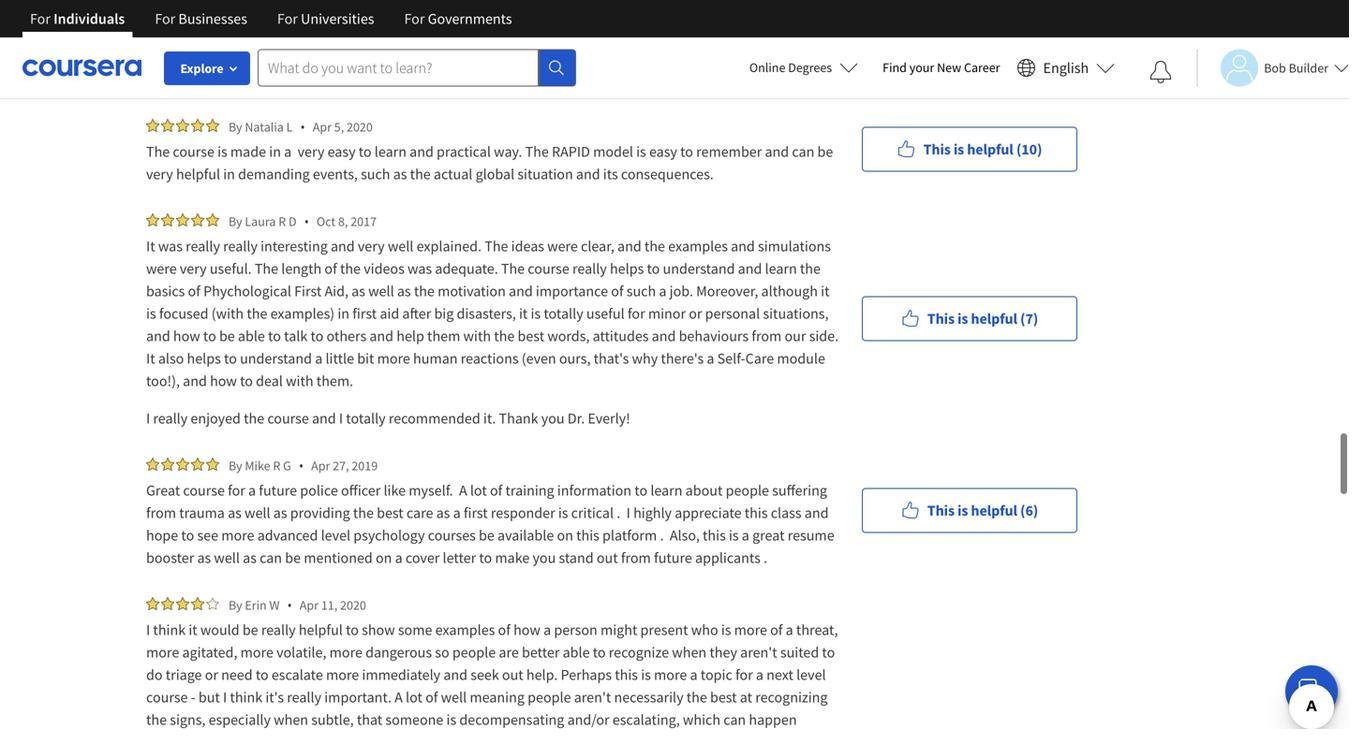 Task type: locate. For each thing, give the bounding box(es) containing it.
course down ideas
[[528, 260, 569, 278]]

1 vertical spatial can
[[260, 549, 282, 568]]

0 vertical spatial helps
[[610, 260, 644, 278]]

great
[[752, 527, 785, 545]]

examples)
[[270, 304, 335, 323]]

simulations inside i very much enjoyed taking this course. the information, simulations and assessments all worked perfectly and now i feel better prepared for any sort of adversity and eager to help those in need.
[[499, 48, 572, 67]]

1 horizontal spatial when
[[672, 644, 707, 662]]

a inside "by roberto l s a • oct 9, 2017"
[[310, 24, 317, 41]]

i up platform
[[626, 504, 630, 523]]

be down degrees
[[817, 142, 833, 161]]

this up any
[[317, 48, 340, 67]]

from up care
[[752, 327, 782, 346]]

be right courses
[[479, 527, 495, 545]]

bob builder
[[1264, 59, 1328, 76]]

l
[[292, 24, 298, 41], [286, 119, 293, 135]]

examples up job.
[[668, 237, 728, 256]]

helpful for this is helpful (7)
[[971, 310, 1017, 328]]

the down deal
[[244, 409, 264, 428]]

understand
[[663, 260, 735, 278], [240, 349, 312, 368]]

5 by from the top
[[229, 597, 242, 614]]

2 vertical spatial people
[[528, 689, 571, 707]]

1 horizontal spatial out
[[597, 549, 618, 568]]

providing
[[290, 504, 350, 523]]

videos
[[364, 260, 405, 278]]

model
[[593, 142, 633, 161]]

this is helpful (10)
[[923, 140, 1042, 159]]

the
[[391, 48, 415, 67], [146, 142, 170, 161], [525, 142, 549, 161], [485, 237, 508, 256], [255, 260, 278, 278], [501, 260, 525, 278]]

universities
[[301, 9, 374, 28]]

2020
[[347, 119, 373, 135], [340, 597, 366, 614]]

0 vertical spatial examples
[[668, 237, 728, 256]]

signs,
[[170, 711, 206, 730]]

1 horizontal spatial first
[[464, 504, 488, 523]]

its
[[603, 165, 618, 184]]

simulations inside it was really really interesting and very well explained. the ideas were clear, and the examples and simulations were very useful. the length of the videos was adequate. the course really helps to understand and learn the basics of phychological first aid, as well as the motivation and importance of such a job. moreover, although it is focused (with the examples) in first aid after big disasters, it is totally useful for minor or personal situations, and how to be able to talk to others and help them with the best words, attitudes and behaviours from our side. it also helps to understand a little bit more human reactions (even ours, that's why there's a self-care module too!), and how to deal with them.
[[758, 237, 831, 256]]

2 vertical spatial best
[[710, 689, 737, 707]]

some
[[398, 621, 432, 640]]

oct inside by laura r d • oct 8, 2017
[[317, 213, 336, 230]]

you left dr.
[[541, 409, 565, 428]]

0 horizontal spatial a
[[310, 24, 317, 41]]

0 horizontal spatial how
[[173, 327, 200, 346]]

0 vertical spatial or
[[689, 304, 702, 323]]

you inside great course for a future police officer like myself.  a lot of training information to learn about people suffering from trauma as well as providing the best care as a first responder is critical .  i highly appreciate this class and hope to see more advanced level psychology courses be available on this platform .  also, this is a great resume booster as well as can be mentioned on a cover letter to make you stand out from future applicants .
[[533, 549, 556, 568]]

show
[[362, 621, 395, 640]]

them
[[427, 327, 460, 346]]

0 vertical spatial oct
[[337, 24, 356, 41]]

it left also
[[146, 349, 155, 368]]

1 vertical spatial people
[[452, 644, 496, 662]]

or inside it was really really interesting and very well explained. the ideas were clear, and the examples and simulations were very useful. the length of the videos was adequate. the course really helps to understand and learn the basics of phychological first aid, as well as the motivation and importance of such a job. moreover, although it is focused (with the examples) in first aid after big disasters, it is totally useful for minor or personal situations, and how to be able to talk to others and help them with the best words, attitudes and behaviours from our side. it also helps to understand a little bit more human reactions (even ours, that's why there's a self-care module too!), and how to deal with them.
[[689, 304, 702, 323]]

this down critical
[[576, 527, 599, 545]]

the inside great course for a future police officer like myself.  a lot of training information to learn about people suffering from trauma as well as providing the best care as a first responder is critical .  i highly appreciate this class and hope to see more advanced level psychology courses be available on this platform .  also, this is a great resume booster as well as can be mentioned on a cover letter to make you stand out from future applicants .
[[353, 504, 374, 523]]

more
[[377, 349, 410, 368], [221, 527, 254, 545], [734, 621, 767, 640], [146, 644, 179, 662], [240, 644, 273, 662], [329, 644, 362, 662], [326, 666, 359, 685], [654, 666, 687, 685]]

first inside it was really really interesting and very well explained. the ideas were clear, and the examples and simulations were very useful. the length of the videos was adequate. the course really helps to understand and learn the basics of phychological first aid, as well as the motivation and importance of such a job. moreover, although it is focused (with the examples) in first aid after big disasters, it is totally useful for minor or personal situations, and how to be able to talk to others and help them with the best words, attitudes and behaviours from our side. it also helps to understand a little bit more human reactions (even ours, that's why there's a self-care module too!), and how to deal with them.
[[352, 304, 377, 323]]

0 vertical spatial simulations
[[499, 48, 572, 67]]

1 vertical spatial 2017
[[351, 213, 377, 230]]

words,
[[547, 327, 590, 346]]

more inside great course for a future police officer like myself.  a lot of training information to learn about people suffering from trauma as well as providing the best care as a first responder is critical .  i highly appreciate this class and hope to see more advanced level psychology courses be available on this platform .  also, this is a great resume booster as well as can be mentioned on a cover letter to make you stand out from future applicants .
[[221, 527, 254, 545]]

of inside i very much enjoyed taking this course. the information, simulations and assessments all worked perfectly and now i feel better prepared for any sort of adversity and eager to help those in need.
[[384, 70, 397, 89]]

level inside great course for a future police officer like myself.  a lot of training information to learn about people suffering from trauma as well as providing the best care as a first responder is critical .  i highly appreciate this class and hope to see more advanced level psychology courses be available on this platform .  also, this is a great resume booster as well as can be mentioned on a cover letter to make you stand out from future applicants .
[[321, 527, 350, 545]]

0 vertical spatial when
[[672, 644, 707, 662]]

businesses
[[178, 9, 247, 28]]

level inside i think it would be really helpful to show some examples of how a person might present who is more of a threat, more agitated, more volatile, more dangerous so people are better able to recognize when they aren't suited to do triage or need to escalate more immediately and seek out help. perhaps this is more a topic for a next level course - but i think it's really important. a lot of well meaning people aren't necessarily the best at recognizing the signs, especially when subtle, that someone is decompensating and/or escalating, which can ha
[[796, 666, 826, 685]]

individuals
[[53, 9, 125, 28]]

so
[[435, 644, 449, 662]]

by for would
[[229, 597, 242, 614]]

r for this is helpful (7)
[[278, 213, 286, 230]]

advanced
[[257, 527, 318, 545]]

apr inside by mike r g • apr 27, 2019
[[311, 458, 330, 475]]

worked
[[703, 48, 750, 67]]

better inside i think it would be really helpful to show some examples of how a person might present who is more of a threat, more agitated, more volatile, more dangerous so people are better able to recognize when they aren't suited to do triage or need to escalate more immediately and seek out help. perhaps this is more a topic for a next level course - but i think it's really important. a lot of well meaning people aren't necessarily the best at recognizing the signs, especially when subtle, that someone is decompensating and/or escalating, which can ha
[[522, 644, 560, 662]]

be down erin
[[242, 621, 258, 640]]

2 horizontal spatial how
[[513, 621, 540, 640]]

2 vertical spatial learn
[[650, 482, 682, 500]]

importance
[[536, 282, 608, 301]]

course down deal
[[267, 409, 309, 428]]

2 horizontal spatial best
[[710, 689, 737, 707]]

2 horizontal spatial a
[[459, 482, 467, 500]]

the left signs,
[[146, 711, 167, 730]]

. up platform
[[617, 504, 620, 523]]

subtle,
[[311, 711, 354, 730]]

2020 inside the by erin w • apr 11, 2020
[[340, 597, 366, 614]]

much
[[183, 48, 219, 67]]

responder
[[491, 504, 555, 523]]

0 vertical spatial think
[[153, 621, 186, 640]]

global
[[476, 165, 514, 184]]

how
[[173, 327, 200, 346], [210, 372, 237, 391], [513, 621, 540, 640]]

people right about
[[726, 482, 769, 500]]

1 vertical spatial with
[[286, 372, 313, 391]]

it was really really interesting and very well explained. the ideas were clear, and the examples and simulations were very useful. the length of the videos was adequate. the course really helps to understand and learn the basics of phychological first aid, as well as the motivation and importance of such a job. moreover, although it is focused (with the examples) in first aid after big disasters, it is totally useful for minor or personal situations, and how to be able to talk to others and help them with the best words, attitudes and behaviours from our side. it also helps to understand a little bit more human reactions (even ours, that's why there's a self-care module too!), and how to deal with them.
[[146, 237, 842, 391]]

able inside it was really really interesting and very well explained. the ideas were clear, and the examples and simulations were very useful. the length of the videos was adequate. the course really helps to understand and learn the basics of phychological first aid, as well as the motivation and importance of such a job. moreover, although it is focused (with the examples) in first aid after big disasters, it is totally useful for minor or personal situations, and how to be able to talk to others and help them with the best words, attitudes and behaviours from our side. it also helps to understand a little bit more human reactions (even ours, that's why there's a self-care module too!), and how to deal with them.
[[238, 327, 265, 346]]

0 horizontal spatial such
[[361, 165, 390, 184]]

coursera image
[[22, 53, 141, 83]]

was right videos
[[408, 260, 432, 278]]

0 vertical spatial 2017
[[371, 24, 397, 41]]

0 vertical spatial people
[[726, 482, 769, 500]]

demanding
[[238, 165, 310, 184]]

applicants
[[695, 549, 761, 568]]

1 vertical spatial best
[[377, 504, 403, 523]]

1 horizontal spatial able
[[563, 644, 590, 662]]

from down platform
[[621, 549, 651, 568]]

course left made
[[173, 142, 214, 161]]

oct
[[337, 24, 356, 41], [317, 213, 336, 230]]

a left self-
[[707, 349, 714, 368]]

1 horizontal spatial aren't
[[740, 644, 777, 662]]

or down job.
[[689, 304, 702, 323]]

can
[[792, 142, 814, 161], [260, 549, 282, 568], [723, 711, 746, 730]]

helpful left demanding
[[176, 165, 220, 184]]

0 horizontal spatial can
[[260, 549, 282, 568]]

this down appreciate
[[703, 527, 726, 545]]

prepared
[[250, 70, 307, 89]]

by inside by natalia l • apr 5, 2020
[[229, 119, 242, 135]]

1 vertical spatial such
[[627, 282, 656, 301]]

2 horizontal spatial people
[[726, 482, 769, 500]]

such inside the course is made in a  very easy to learn and practical way. the rapid model is easy to remember and can be very helpful in demanding events, such as the actual global situation and its consequences.
[[361, 165, 390, 184]]

of left training
[[490, 482, 502, 500]]

help.
[[526, 666, 558, 685]]

filled star image
[[146, 119, 159, 132], [161, 119, 174, 132], [206, 119, 219, 132], [146, 214, 159, 227], [161, 214, 174, 227], [176, 214, 189, 227], [191, 214, 204, 227], [206, 214, 219, 227], [146, 458, 159, 471], [161, 458, 174, 471], [176, 458, 189, 471], [161, 598, 174, 611]]

2 horizontal spatial from
[[752, 327, 782, 346]]

lot right myself.
[[470, 482, 487, 500]]

• left 5,
[[300, 118, 305, 136]]

3 for from the left
[[277, 9, 298, 28]]

2 vertical spatial how
[[513, 621, 540, 640]]

1 for from the left
[[30, 9, 51, 28]]

decompensating
[[459, 711, 564, 730]]

more right bit
[[377, 349, 410, 368]]

think up especially
[[230, 689, 262, 707]]

3 by from the top
[[229, 213, 242, 230]]

4 by from the top
[[229, 458, 242, 475]]

r left g
[[273, 458, 280, 475]]

be inside it was really really interesting and very well explained. the ideas were clear, and the examples and simulations were very useful. the length of the videos was adequate. the course really helps to understand and learn the basics of phychological first aid, as well as the motivation and importance of such a job. moreover, although it is focused (with the examples) in first aid after big disasters, it is totally useful for minor or personal situations, and how to be able to talk to others and help them with the best words, attitudes and behaviours from our side. it also helps to understand a little bit more human reactions (even ours, that's why there's a self-care module too!), and how to deal with them.
[[219, 327, 235, 346]]

apr inside by natalia l • apr 5, 2020
[[313, 119, 332, 135]]

immediately
[[362, 666, 440, 685]]

0 horizontal spatial helps
[[187, 349, 221, 368]]

0 vertical spatial can
[[792, 142, 814, 161]]

and
[[575, 48, 599, 67], [811, 48, 835, 67], [460, 70, 484, 89], [410, 142, 434, 161], [765, 142, 789, 161], [576, 165, 600, 184], [331, 237, 355, 256], [617, 237, 641, 256], [731, 237, 755, 256], [738, 260, 762, 278], [509, 282, 533, 301], [146, 327, 170, 346], [369, 327, 394, 346], [652, 327, 676, 346], [183, 372, 207, 391], [312, 409, 336, 428], [805, 504, 829, 523], [443, 666, 468, 685]]

1 vertical spatial simulations
[[758, 237, 831, 256]]

for inside great course for a future police officer like myself.  a lot of training information to learn about people suffering from trauma as well as providing the best care as a first responder is critical .  i highly appreciate this class and hope to see more advanced level psychology courses be available on this platform .  also, this is a great resume booster as well as can be mentioned on a cover letter to make you stand out from future applicants .
[[228, 482, 245, 500]]

oct inside "by roberto l s a • oct 9, 2017"
[[337, 24, 356, 41]]

with
[[463, 327, 491, 346], [286, 372, 313, 391]]

0 vertical spatial future
[[259, 482, 297, 500]]

0 vertical spatial were
[[547, 237, 578, 256]]

such
[[361, 165, 390, 184], [627, 282, 656, 301]]

a
[[284, 142, 292, 161], [659, 282, 667, 301], [315, 349, 323, 368], [707, 349, 714, 368], [248, 482, 256, 500], [453, 504, 461, 523], [742, 527, 749, 545], [395, 549, 403, 568], [543, 621, 551, 640], [786, 621, 793, 640], [690, 666, 698, 685], [756, 666, 763, 685]]

very inside i very much enjoyed taking this course. the information, simulations and assessments all worked perfectly and now i feel better prepared for any sort of adversity and eager to help those in need.
[[153, 48, 180, 67]]

for inside i very much enjoyed taking this course. the information, simulations and assessments all worked perfectly and now i feel better prepared for any sort of adversity and eager to help those in need.
[[310, 70, 328, 89]]

of up aid,
[[325, 260, 337, 278]]

would
[[200, 621, 239, 640]]

letter
[[443, 549, 476, 568]]

a right s at left
[[310, 24, 317, 41]]

1 by from the top
[[229, 24, 242, 41]]

for left s at left
[[277, 9, 298, 28]]

you
[[541, 409, 565, 428], [533, 549, 556, 568]]

filled star image
[[146, 24, 159, 37], [161, 24, 174, 37], [176, 24, 189, 37], [191, 24, 204, 37], [206, 24, 219, 37], [176, 119, 189, 132], [191, 119, 204, 132], [191, 458, 204, 471], [206, 458, 219, 471], [146, 598, 159, 611], [176, 598, 189, 611], [191, 598, 204, 611]]

1 horizontal spatial easy
[[649, 142, 677, 161]]

a inside great course for a future police officer like myself.  a lot of training information to learn about people suffering from trauma as well as providing the best care as a first responder is critical .  i highly appreciate this class and hope to see more advanced level psychology courses be available on this platform .  also, this is a great resume booster as well as can be mentioned on a cover letter to make you stand out from future applicants .
[[459, 482, 467, 500]]

for for individuals
[[30, 9, 51, 28]]

2 vertical spatial a
[[395, 689, 403, 707]]

1 vertical spatial when
[[274, 711, 308, 730]]

examples
[[668, 237, 728, 256], [435, 621, 495, 640]]

help inside it was really really interesting and very well explained. the ideas were clear, and the examples and simulations were very useful. the length of the videos was adequate. the course really helps to understand and learn the basics of phychological first aid, as well as the motivation and importance of such a job. moreover, although it is focused (with the examples) in first aid after big disasters, it is totally useful for minor or personal situations, and how to be able to talk to others and help them with the best words, attitudes and behaviours from our side. it also helps to understand a little bit more human reactions (even ours, that's why there's a self-care module too!), and how to deal with them.
[[397, 327, 424, 346]]

0 vertical spatial apr
[[313, 119, 332, 135]]

first inside great course for a future police officer like myself.  a lot of training information to learn about people suffering from trauma as well as providing the best care as a first responder is critical .  i highly appreciate this class and hope to see more advanced level psychology courses be available on this platform .  also, this is a great resume booster as well as can be mentioned on a cover letter to make you stand out from future applicants .
[[464, 504, 488, 523]]

interesting
[[261, 237, 328, 256]]

better up the help.
[[522, 644, 560, 662]]

0 horizontal spatial simulations
[[499, 48, 572, 67]]

2 by from the top
[[229, 119, 242, 135]]

were right ideas
[[547, 237, 578, 256]]

1 horizontal spatial simulations
[[758, 237, 831, 256]]

0 horizontal spatial it
[[189, 621, 197, 640]]

4 for from the left
[[404, 9, 425, 28]]

able down (with
[[238, 327, 265, 346]]

a up demanding
[[284, 142, 292, 161]]

volatile,
[[276, 644, 326, 662]]

builder
[[1289, 59, 1328, 76]]

really
[[186, 237, 220, 256], [223, 237, 258, 256], [572, 260, 607, 278], [153, 409, 188, 428], [261, 621, 296, 640], [287, 689, 321, 707]]

this up great
[[745, 504, 768, 523]]

helps right also
[[187, 349, 221, 368]]

out inside great course for a future police officer like myself.  a lot of training information to learn about people suffering from trauma as well as providing the best care as a first responder is critical .  i highly appreciate this class and hope to see more advanced level psychology courses be available on this platform .  also, this is a great resume booster as well as can be mentioned on a cover letter to make you stand out from future applicants .
[[597, 549, 618, 568]]

0 horizontal spatial help
[[397, 327, 424, 346]]

from up hope
[[146, 504, 176, 523]]

mike
[[245, 458, 270, 475]]

r inside by laura r d • oct 8, 2017
[[278, 213, 286, 230]]

see
[[197, 527, 218, 545]]

as
[[393, 165, 407, 184], [351, 282, 365, 301], [397, 282, 411, 301], [228, 504, 242, 523], [273, 504, 287, 523], [436, 504, 450, 523], [197, 549, 211, 568], [243, 549, 257, 568]]

for governments
[[404, 9, 512, 28]]

english button
[[1009, 37, 1123, 98]]

enjoyed
[[222, 48, 272, 67], [191, 409, 241, 428]]

examples up so
[[435, 621, 495, 640]]

how up the are
[[513, 621, 540, 640]]

examples inside it was really really interesting and very well explained. the ideas were clear, and the examples and simulations were very useful. the length of the videos was adequate. the course really helps to understand and learn the basics of phychological first aid, as well as the motivation and importance of such a job. moreover, although it is focused (with the examples) in first aid after big disasters, it is totally useful for minor or personal situations, and how to be able to talk to others and help them with the best words, attitudes and behaviours from our side. it also helps to understand a little bit more human reactions (even ours, that's why there's a self-care module too!), and how to deal with them.
[[668, 237, 728, 256]]

for up attitudes
[[628, 304, 645, 323]]

oct left 8,
[[317, 213, 336, 230]]

lot
[[470, 482, 487, 500], [406, 689, 422, 707]]

l for taking
[[292, 24, 298, 41]]

0 horizontal spatial easy
[[328, 142, 356, 161]]

was up basics
[[158, 237, 183, 256]]

level up mentioned
[[321, 527, 350, 545]]

or inside i think it would be really helpful to show some examples of how a person might present who is more of a threat, more agitated, more volatile, more dangerous so people are better able to recognize when they aren't suited to do triage or need to escalate more immediately and seek out help. perhaps this is more a topic for a next level course - but i think it's really important. a lot of well meaning people aren't necessarily the best at recognizing the signs, especially when subtle, that someone is decompensating and/or escalating, which can ha
[[205, 666, 218, 685]]

and inside great course for a future police officer like myself.  a lot of training information to learn about people suffering from trauma as well as providing the best care as a first responder is critical .  i highly appreciate this class and hope to see more advanced level psychology courses be available on this platform .  also, this is a great resume booster as well as can be mentioned on a cover letter to make you stand out from future applicants .
[[805, 504, 829, 523]]

people down the help.
[[528, 689, 571, 707]]

helpful left (6)
[[971, 502, 1017, 520]]

by left 'laura'
[[229, 213, 242, 230]]

by left erin
[[229, 597, 242, 614]]

What do you want to learn? text field
[[258, 49, 539, 87]]

1 horizontal spatial best
[[518, 327, 544, 346]]

0 horizontal spatial out
[[502, 666, 523, 685]]

1 vertical spatial able
[[563, 644, 590, 662]]

2 horizontal spatial learn
[[765, 260, 797, 278]]

bit
[[357, 349, 374, 368]]

or
[[689, 304, 702, 323], [205, 666, 218, 685]]

1 horizontal spatial lot
[[470, 482, 487, 500]]

1 horizontal spatial examples
[[668, 237, 728, 256]]

course up 'trauma'
[[183, 482, 225, 500]]

training
[[505, 482, 554, 500]]

better right feel
[[209, 70, 247, 89]]

level down suited
[[796, 666, 826, 685]]

explore button
[[164, 52, 250, 85]]

0 vertical spatial from
[[752, 327, 782, 346]]

necessarily
[[614, 689, 683, 707]]

be down (with
[[219, 327, 235, 346]]

on down the psychology
[[376, 549, 392, 568]]

it inside i think it would be really helpful to show some examples of how a person might present who is more of a threat, more agitated, more volatile, more dangerous so people are better able to recognize when they aren't suited to do triage or need to escalate more immediately and seek out help. perhaps this is more a topic for a next level course - but i think it's really important. a lot of well meaning people aren't necessarily the best at recognizing the signs, especially when subtle, that someone is decompensating and/or escalating, which can ha
[[189, 621, 197, 640]]

0 vertical spatial level
[[321, 527, 350, 545]]

0 vertical spatial better
[[209, 70, 247, 89]]

1 horizontal spatial better
[[522, 644, 560, 662]]

a inside i think it would be really helpful to show some examples of how a person might present who is more of a threat, more agitated, more volatile, more dangerous so people are better able to recognize when they aren't suited to do triage or need to escalate more immediately and seek out help. perhaps this is more a topic for a next level course - but i think it's really important. a lot of well meaning people aren't necessarily the best at recognizing the signs, especially when subtle, that someone is decompensating and/or escalating, which can ha
[[395, 689, 403, 707]]

well up advanced on the bottom of the page
[[245, 504, 270, 523]]

i very much enjoyed taking this course. the information, simulations and assessments all worked perfectly and now i feel better prepared for any sort of adversity and eager to help those in need.
[[146, 48, 838, 89]]

by inside "by roberto l s a • oct 9, 2017"
[[229, 24, 242, 41]]

personal
[[705, 304, 760, 323]]

0 vertical spatial first
[[352, 304, 377, 323]]

0 horizontal spatial .
[[617, 504, 620, 523]]

with down "disasters," on the left top of page
[[463, 327, 491, 346]]

• right g
[[299, 457, 304, 475]]

0 vertical spatial understand
[[663, 260, 735, 278]]

be inside i think it would be really helpful to show some examples of how a person might present who is more of a threat, more agitated, more volatile, more dangerous so people are better able to recognize when they aren't suited to do triage or need to escalate more immediately and seek out help. perhaps this is more a topic for a next level course - but i think it's really important. a lot of well meaning people aren't necessarily the best at recognizing the signs, especially when subtle, that someone is decompensating and/or escalating, which can ha
[[242, 621, 258, 640]]

basics
[[146, 282, 185, 301]]

r for this is helpful (6)
[[273, 458, 280, 475]]

focused
[[159, 304, 208, 323]]

able down person
[[563, 644, 590, 662]]

helpful left (7)
[[971, 310, 1017, 328]]

online
[[749, 59, 785, 76]]

0 vertical spatial out
[[597, 549, 618, 568]]

r inside by mike r g • apr 27, 2019
[[273, 458, 280, 475]]

g
[[283, 458, 291, 475]]

well down see
[[214, 549, 240, 568]]

. down great
[[764, 549, 767, 568]]

for left businesses
[[155, 9, 175, 28]]

apr inside the by erin w • apr 11, 2020
[[300, 597, 319, 614]]

such inside it was really really interesting and very well explained. the ideas were clear, and the examples and simulations were very useful. the length of the videos was adequate. the course really helps to understand and learn the basics of phychological first aid, as well as the motivation and importance of such a job. moreover, although it is focused (with the examples) in first aid after big disasters, it is totally useful for minor or personal situations, and how to be able to talk to others and help them with the best words, attitudes and behaviours from our side. it also helps to understand a little bit more human reactions (even ours, that's why there's a self-care module too!), and how to deal with them.
[[627, 282, 656, 301]]

0 horizontal spatial first
[[352, 304, 377, 323]]

in right those at the left top
[[610, 70, 622, 89]]

by inside by mike r g • apr 27, 2019
[[229, 458, 242, 475]]

such up minor
[[627, 282, 656, 301]]

lot inside great course for a future police officer like myself.  a lot of training information to learn about people suffering from trauma as well as providing the best care as a first responder is critical .  i highly appreciate this class and hope to see more advanced level psychology courses be available on this platform .  also, this is a great resume booster as well as can be mentioned on a cover letter to make you stand out from future applicants .
[[470, 482, 487, 500]]

show notifications image
[[1150, 61, 1172, 83]]

ours,
[[559, 349, 591, 368]]

it left the would
[[189, 621, 197, 640]]

by up made
[[229, 119, 242, 135]]

0 vertical spatial lot
[[470, 482, 487, 500]]

well left meaning
[[441, 689, 467, 707]]

2020 inside by natalia l • apr 5, 2020
[[347, 119, 373, 135]]

0 horizontal spatial oct
[[317, 213, 336, 230]]

by for made
[[229, 119, 242, 135]]

meaning
[[470, 689, 525, 707]]

actual
[[434, 165, 473, 184]]

remember
[[696, 142, 762, 161]]

r left d
[[278, 213, 286, 230]]

0 horizontal spatial were
[[146, 260, 177, 278]]

1 vertical spatial aren't
[[574, 689, 611, 707]]

0 horizontal spatial examples
[[435, 621, 495, 640]]

this
[[923, 45, 951, 64], [923, 140, 951, 159], [927, 310, 955, 328], [927, 502, 955, 520]]

totally inside it was really really interesting and very well explained. the ideas were clear, and the examples and simulations were very useful. the length of the videos was adequate. the course really helps to understand and learn the basics of phychological first aid, as well as the motivation and importance of such a job. moreover, although it is focused (with the examples) in first aid after big disasters, it is totally useful for minor or personal situations, and how to be able to talk to others and help them with the best words, attitudes and behaviours from our side. it also helps to understand a little bit more human reactions (even ours, that's why there's a self-care module too!), and how to deal with them.
[[544, 304, 583, 323]]

who
[[691, 621, 718, 640]]

able
[[238, 327, 265, 346], [563, 644, 590, 662]]

it.
[[483, 409, 496, 428]]

2 for from the left
[[155, 9, 175, 28]]

0 vertical spatial best
[[518, 327, 544, 346]]

0 horizontal spatial on
[[376, 549, 392, 568]]

by inside by laura r d • oct 8, 2017
[[229, 213, 242, 230]]

a right myself.
[[459, 482, 467, 500]]

understand up deal
[[240, 349, 312, 368]]

all
[[685, 48, 700, 67]]

and inside i think it would be really helpful to show some examples of how a person might present who is more of a threat, more agitated, more volatile, more dangerous so people are better able to recognize when they aren't suited to do triage or need to escalate more immediately and seek out help. perhaps this is more a topic for a next level course - but i think it's really important. a lot of well meaning people aren't necessarily the best at recognizing the signs, especially when subtle, that someone is decompensating and/or escalating, which can ha
[[443, 666, 468, 685]]

situations,
[[763, 304, 829, 323]]

1 vertical spatial examples
[[435, 621, 495, 640]]

better inside i very much enjoyed taking this course. the information, simulations and assessments all worked perfectly and now i feel better prepared for any sort of adversity and eager to help those in need.
[[209, 70, 247, 89]]

stand
[[559, 549, 594, 568]]

1 horizontal spatial oct
[[337, 24, 356, 41]]

l inside by natalia l • apr 5, 2020
[[286, 119, 293, 135]]

for inside it was really really interesting and very well explained. the ideas were clear, and the examples and simulations were very useful. the length of the videos was adequate. the course really helps to understand and learn the basics of phychological first aid, as well as the motivation and importance of such a job. moreover, although it is focused (with the examples) in first aid after big disasters, it is totally useful for minor or personal situations, and how to be able to talk to others and help them with the best words, attitudes and behaviours from our side. it also helps to understand a little bit more human reactions (even ours, that's why there's a self-care module too!), and how to deal with them.
[[628, 304, 645, 323]]

1 horizontal spatial help
[[541, 70, 569, 89]]

course down do
[[146, 689, 188, 707]]

1 vertical spatial enjoyed
[[191, 409, 241, 428]]

0 horizontal spatial better
[[209, 70, 247, 89]]

apr for helpful
[[300, 597, 319, 614]]

0 vertical spatial a
[[310, 24, 317, 41]]

None search field
[[258, 49, 576, 87]]

when down it's
[[274, 711, 308, 730]]

0 horizontal spatial when
[[274, 711, 308, 730]]

1 vertical spatial learn
[[765, 260, 797, 278]]

1 horizontal spatial think
[[230, 689, 262, 707]]

a up courses
[[453, 504, 461, 523]]

future
[[259, 482, 297, 500], [654, 549, 692, 568]]

to inside i very much enjoyed taking this course. the information, simulations and assessments all worked perfectly and now i feel better prepared for any sort of adversity and eager to help those in need.
[[525, 70, 538, 89]]

0 vertical spatial enjoyed
[[222, 48, 272, 67]]

can right the remember
[[792, 142, 814, 161]]

future down g
[[259, 482, 297, 500]]

threat,
[[796, 621, 838, 640]]

0 horizontal spatial aren't
[[574, 689, 611, 707]]

understand up job.
[[663, 260, 735, 278]]

0 vertical spatial with
[[463, 327, 491, 346]]

1 vertical spatial level
[[796, 666, 826, 685]]

this inside i think it would be really helpful to show some examples of how a person might present who is more of a threat, more agitated, more volatile, more dangerous so people are better able to recognize when they aren't suited to do triage or need to escalate more immediately and seek out help. perhaps this is more a topic for a next level course - but i think it's really important. a lot of well meaning people aren't necessarily the best at recognizing the signs, especially when subtle, that someone is decompensating and/or escalating, which can ha
[[615, 666, 638, 685]]

1 horizontal spatial a
[[395, 689, 403, 707]]

learn
[[375, 142, 407, 161], [765, 260, 797, 278], [650, 482, 682, 500]]

2020 for easy
[[347, 119, 373, 135]]

1 vertical spatial l
[[286, 119, 293, 135]]

1 horizontal spatial totally
[[544, 304, 583, 323]]

a inside the course is made in a  very easy to learn and practical way. the rapid model is easy to remember and can be very helpful in demanding events, such as the actual global situation and its consequences.
[[284, 142, 292, 161]]

help inside i very much enjoyed taking this course. the information, simulations and assessments all worked perfectly and now i feel better prepared for any sort of adversity and eager to help those in need.
[[541, 70, 569, 89]]

2020 for to
[[340, 597, 366, 614]]

i up now
[[146, 48, 150, 67]]

1 vertical spatial future
[[654, 549, 692, 568]]

the course is made in a  very easy to learn and practical way. the rapid model is easy to remember and can be very helpful in demanding events, such as the actual global situation and its consequences.
[[146, 142, 836, 184]]

1 horizontal spatial on
[[557, 527, 573, 545]]

learn inside it was really really interesting and very well explained. the ideas were clear, and the examples and simulations were very useful. the length of the videos was adequate. the course really helps to understand and learn the basics of phychological first aid, as well as the motivation and importance of such a job. moreover, although it is focused (with the examples) in first aid after big disasters, it is totally useful for minor or personal situations, and how to be able to talk to others and help them with the best words, attitudes and behaviours from our side. it also helps to understand a little bit more human reactions (even ours, that's why there's a self-care module too!), and how to deal with them.
[[765, 260, 797, 278]]

although
[[761, 282, 818, 301]]

i right "but"
[[223, 689, 227, 707]]

aren't up next
[[740, 644, 777, 662]]

course
[[173, 142, 214, 161], [528, 260, 569, 278], [267, 409, 309, 428], [183, 482, 225, 500], [146, 689, 188, 707]]

by inside the by erin w • apr 11, 2020
[[229, 597, 242, 614]]

by for a
[[229, 458, 242, 475]]

l inside "by roberto l s a • oct 9, 2017"
[[292, 24, 298, 41]]

well inside i think it would be really helpful to show some examples of how a person might present who is more of a threat, more agitated, more volatile, more dangerous so people are better able to recognize when they aren't suited to do triage or need to escalate more immediately and seek out help. perhaps this is more a topic for a next level course - but i think it's really important. a lot of well meaning people aren't necessarily the best at recognizing the signs, especially when subtle, that someone is decompensating and/or escalating, which can ha
[[441, 689, 467, 707]]

1 vertical spatial out
[[502, 666, 523, 685]]

more up do
[[146, 644, 179, 662]]



Task type: vqa. For each thing, say whether or not it's contained in the screenshot.
program
no



Task type: describe. For each thing, give the bounding box(es) containing it.
by natalia l • apr 5, 2020
[[229, 118, 373, 136]]

2 horizontal spatial .
[[764, 549, 767, 568]]

important.
[[324, 689, 392, 707]]

adequate.
[[435, 260, 498, 278]]

eager
[[487, 70, 522, 89]]

explore
[[180, 60, 223, 77]]

l for in
[[286, 119, 293, 135]]

triage
[[166, 666, 202, 685]]

able inside i think it would be really helpful to show some examples of how a person might present who is more of a threat, more agitated, more volatile, more dangerous so people are better able to recognize when they aren't suited to do triage or need to escalate more immediately and seek out help. perhaps this is more a topic for a next level course - but i think it's really important. a lot of well meaning people aren't necessarily the best at recognizing the signs, especially when subtle, that someone is decompensating and/or escalating, which can ha
[[563, 644, 590, 662]]

be down advanced on the bottom of the page
[[285, 549, 301, 568]]

a left job.
[[659, 282, 667, 301]]

0 vertical spatial you
[[541, 409, 565, 428]]

2 easy from the left
[[649, 142, 677, 161]]

• right d
[[304, 213, 309, 230]]

2 it from the top
[[146, 349, 155, 368]]

a left great
[[742, 527, 749, 545]]

a left little
[[315, 349, 323, 368]]

• right s at left
[[325, 23, 330, 41]]

a left person
[[543, 621, 551, 640]]

1 it from the top
[[146, 237, 155, 256]]

course inside it was really really interesting and very well explained. the ideas were clear, and the examples and simulations were very useful. the length of the videos was adequate. the course really helps to understand and learn the basics of phychological first aid, as well as the motivation and importance of such a job. moreover, although it is focused (with the examples) in first aid after big disasters, it is totally useful for minor or personal situations, and how to be able to talk to others and help them with the best words, attitudes and behaviours from our side. it also helps to understand a little bit more human reactions (even ours, that's why there's a self-care module too!), and how to deal with them.
[[528, 260, 569, 278]]

a left cover at the bottom left
[[395, 549, 403, 568]]

0 horizontal spatial with
[[286, 372, 313, 391]]

1 horizontal spatial people
[[528, 689, 571, 707]]

helpful for this is helpful (6)
[[971, 502, 1017, 520]]

roberto
[[245, 24, 289, 41]]

this for this is helpful (6)
[[927, 502, 955, 520]]

of up "focused"
[[188, 282, 200, 301]]

2017 inside "by roberto l s a • oct 9, 2017"
[[371, 24, 397, 41]]

more inside it was really really interesting and very well explained. the ideas were clear, and the examples and simulations were very useful. the length of the videos was adequate. the course really helps to understand and learn the basics of phychological first aid, as well as the motivation and importance of such a job. moreover, although it is focused (with the examples) in first aid after big disasters, it is totally useful for minor or personal situations, and how to be able to talk to others and help them with the best words, attitudes and behaviours from our side. it also helps to understand a little bit more human reactions (even ours, that's why there's a self-care module too!), and how to deal with them.
[[377, 349, 410, 368]]

module
[[777, 349, 825, 368]]

and/or
[[567, 711, 610, 730]]

2017 inside by laura r d • oct 8, 2017
[[351, 213, 377, 230]]

perfectly
[[753, 48, 808, 67]]

1 easy from the left
[[328, 142, 356, 161]]

more up need
[[240, 644, 273, 662]]

of inside great course for a future police officer like myself.  a lot of training information to learn about people suffering from trauma as well as providing the best care as a first responder is critical .  i highly appreciate this class and hope to see more advanced level psychology courses be available on this platform .  also, this is a great resume booster as well as can be mentioned on a cover letter to make you stand out from future applicants .
[[490, 482, 502, 500]]

0 horizontal spatial future
[[259, 482, 297, 500]]

lot inside i think it would be really helpful to show some examples of how a person might present who is more of a threat, more agitated, more volatile, more dangerous so people are better able to recognize when they aren't suited to do triage or need to escalate more immediately and seek out help. perhaps this is more a topic for a next level course - but i think it's really important. a lot of well meaning people aren't necessarily the best at recognizing the signs, especially when subtle, that someone is decompensating and/or escalating, which can ha
[[406, 689, 422, 707]]

of up the are
[[498, 621, 510, 640]]

course inside the course is made in a  very easy to learn and practical way. the rapid model is easy to remember and can be very helpful in demanding events, such as the actual global situation and its consequences.
[[173, 142, 214, 161]]

out inside i think it would be really helpful to show some examples of how a person might present who is more of a threat, more agitated, more volatile, more dangerous so people are better able to recognize when they aren't suited to do triage or need to escalate more immediately and seek out help. perhaps this is more a topic for a next level course - but i think it's really important. a lot of well meaning people aren't necessarily the best at recognizing the signs, especially when subtle, that someone is decompensating and/or escalating, which can ha
[[502, 666, 523, 685]]

do
[[146, 666, 163, 685]]

as up advanced on the bottom of the page
[[273, 504, 287, 523]]

a up suited
[[786, 621, 793, 640]]

find
[[883, 59, 907, 76]]

taking
[[275, 48, 314, 67]]

explained.
[[416, 237, 482, 256]]

i think it would be really helpful to show some examples of how a person might present who is more of a threat, more agitated, more volatile, more dangerous so people are better able to recognize when they aren't suited to do triage or need to escalate more immediately and seek out help. perhaps this is more a topic for a next level course - but i think it's really important. a lot of well meaning people aren't necessarily the best at recognizing the signs, especially when subtle, that someone is decompensating and/or escalating, which can ha
[[146, 621, 841, 730]]

how inside i think it would be really helpful to show some examples of how a person might present who is more of a threat, more agitated, more volatile, more dangerous so people are better able to recognize when they aren't suited to do triage or need to escalate more immediately and seek out help. perhaps this is more a topic for a next level course - but i think it's really important. a lot of well meaning people aren't necessarily the best at recognizing the signs, especially when subtle, that someone is decompensating and/or escalating, which can ha
[[513, 621, 540, 640]]

1 horizontal spatial with
[[463, 327, 491, 346]]

best inside i think it would be really helpful to show some examples of how a person might present who is more of a threat, more agitated, more volatile, more dangerous so people are better able to recognize when they aren't suited to do triage or need to escalate more immediately and seek out help. perhaps this is more a topic for a next level course - but i think it's really important. a lot of well meaning people aren't necessarily the best at recognizing the signs, especially when subtle, that someone is decompensating and/or escalating, which can ha
[[710, 689, 737, 707]]

dr.
[[568, 409, 585, 428]]

from inside it was really really interesting and very well explained. the ideas were clear, and the examples and simulations were very useful. the length of the videos was adequate. the course really helps to understand and learn the basics of phychological first aid, as well as the motivation and importance of such a job. moreover, although it is focused (with the examples) in first aid after big disasters, it is totally useful for minor or personal situations, and how to be able to talk to others and help them with the best words, attitudes and behaviours from our side. it also helps to understand a little bit more human reactions (even ours, that's why there's a self-care module too!), and how to deal with them.
[[752, 327, 782, 346]]

critical
[[571, 504, 614, 523]]

information,
[[418, 48, 496, 67]]

1 vertical spatial were
[[146, 260, 177, 278]]

by laura r d • oct 8, 2017
[[229, 213, 377, 230]]

great
[[146, 482, 180, 500]]

0 horizontal spatial totally
[[346, 409, 386, 428]]

people inside great course for a future police officer like myself.  a lot of training information to learn about people suffering from trauma as well as providing the best care as a first responder is critical .  i highly appreciate this class and hope to see more advanced level psychology courses be available on this platform .  also, this is a great resume booster as well as can be mentioned on a cover letter to make you stand out from future applicants .
[[726, 482, 769, 500]]

available
[[498, 527, 554, 545]]

the down phychological
[[247, 304, 267, 323]]

more up important.
[[326, 666, 359, 685]]

ideas
[[511, 237, 544, 256]]

d
[[289, 213, 297, 230]]

officer
[[341, 482, 381, 500]]

star image
[[206, 598, 219, 611]]

there's
[[661, 349, 704, 368]]

i down too!),
[[146, 409, 150, 428]]

next
[[766, 666, 793, 685]]

1 vertical spatial how
[[210, 372, 237, 391]]

the left ideas
[[485, 237, 508, 256]]

0 vertical spatial how
[[173, 327, 200, 346]]

helpful inside i think it would be really helpful to show some examples of how a person might present who is more of a threat, more agitated, more volatile, more dangerous so people are better able to recognize when they aren't suited to do triage or need to escalate more immediately and seek out help. perhaps this is more a topic for a next level course - but i think it's really important. a lot of well meaning people aren't necessarily the best at recognizing the signs, especially when subtle, that someone is decompensating and/or escalating, which can ha
[[299, 621, 343, 640]]

online degrees
[[749, 59, 832, 76]]

agitated,
[[182, 644, 237, 662]]

1 horizontal spatial was
[[408, 260, 432, 278]]

more up they
[[734, 621, 767, 640]]

1 horizontal spatial from
[[621, 549, 651, 568]]

a left topic
[[690, 666, 698, 685]]

assessments
[[602, 48, 682, 67]]

any
[[331, 70, 353, 89]]

be inside the course is made in a  very easy to learn and practical way. the rapid model is easy to remember and can be very helpful in demanding events, such as the actual global situation and its consequences.
[[817, 142, 833, 161]]

booster
[[146, 549, 194, 568]]

after
[[402, 304, 431, 323]]

hope
[[146, 527, 178, 545]]

in up demanding
[[269, 142, 281, 161]]

find your new career
[[883, 59, 1000, 76]]

for for governments
[[404, 9, 425, 28]]

the up although
[[800, 260, 821, 278]]

examples inside i think it would be really helpful to show some examples of how a person might present who is more of a threat, more agitated, more volatile, more dangerous so people are better able to recognize when they aren't suited to do triage or need to escalate more immediately and seek out help. perhaps this is more a topic for a next level course - but i think it's really important. a lot of well meaning people aren't necessarily the best at recognizing the signs, especially when subtle, that someone is decompensating and/or escalating, which can ha
[[435, 621, 495, 640]]

this for this is helpful (11)
[[923, 45, 951, 64]]

course inside i think it would be really helpful to show some examples of how a person might present who is more of a threat, more agitated, more volatile, more dangerous so people are better able to recognize when they aren't suited to do triage or need to escalate more immediately and seek out help. perhaps this is more a topic for a next level course - but i think it's really important. a lot of well meaning people aren't necessarily the best at recognizing the signs, especially when subtle, that someone is decompensating and/or escalating, which can ha
[[146, 689, 188, 707]]

care
[[406, 504, 433, 523]]

as down see
[[197, 549, 211, 568]]

clear,
[[581, 237, 614, 256]]

i inside great course for a future police officer like myself.  a lot of training information to learn about people suffering from trauma as well as providing the best care as a first responder is critical .  i highly appreciate this class and hope to see more advanced level psychology courses be available on this platform .  also, this is a great resume booster as well as can be mentioned on a cover letter to make you stand out from future applicants .
[[626, 504, 630, 523]]

for for businesses
[[155, 9, 175, 28]]

a left next
[[756, 666, 763, 685]]

police
[[300, 482, 338, 500]]

banner navigation
[[15, 0, 527, 37]]

as right 'trauma'
[[228, 504, 242, 523]]

the inside i very much enjoyed taking this course. the information, simulations and assessments all worked perfectly and now i feel better prepared for any sort of adversity and eager to help those in need.
[[391, 48, 415, 67]]

new
[[937, 59, 961, 76]]

learn inside great course for a future police officer like myself.  a lot of training information to learn about people suffering from trauma as well as providing the best care as a first responder is critical .  i highly appreciate this class and hope to see more advanced level psychology courses be available on this platform .  also, this is a great resume booster as well as can be mentioned on a cover letter to make you stand out from future applicants .
[[650, 482, 682, 500]]

the up 'reactions'
[[494, 327, 515, 346]]

can inside the course is made in a  very easy to learn and practical way. the rapid model is easy to remember and can be very helpful in demanding events, such as the actual global situation and its consequences.
[[792, 142, 814, 161]]

in inside it was really really interesting and very well explained. the ideas were clear, and the examples and simulations were very useful. the length of the videos was adequate. the course really helps to understand and learn the basics of phychological first aid, as well as the motivation and importance of such a job. moreover, although it is focused (with the examples) in first aid after big disasters, it is totally useful for minor or personal situations, and how to be able to talk to others and help them with the best words, attitudes and behaviours from our side. it also helps to understand a little bit more human reactions (even ours, that's why there's a self-care module too!), and how to deal with them.
[[338, 304, 349, 323]]

0 vertical spatial on
[[557, 527, 573, 545]]

0 vertical spatial it
[[821, 282, 830, 301]]

of up suited
[[770, 621, 783, 640]]

i up do
[[146, 621, 150, 640]]

the down now
[[146, 142, 170, 161]]

enjoyed inside i very much enjoyed taking this course. the information, simulations and assessments all worked perfectly and now i feel better prepared for any sort of adversity and eager to help those in need.
[[222, 48, 272, 67]]

it's
[[265, 689, 284, 707]]

1 horizontal spatial .
[[660, 527, 664, 545]]

this is helpful (11) button
[[862, 32, 1077, 77]]

suited
[[780, 644, 819, 662]]

in down made
[[223, 165, 235, 184]]

this is helpful (6) button
[[862, 489, 1077, 534]]

i down them. at the left bottom
[[339, 409, 343, 428]]

escalating,
[[613, 711, 680, 730]]

course inside great course for a future police officer like myself.  a lot of training information to learn about people suffering from trauma as well as providing the best care as a first responder is critical .  i highly appreciate this class and hope to see more advanced level psychology courses be available on this platform .  also, this is a great resume booster as well as can be mentioned on a cover letter to make you stand out from future applicants .
[[183, 482, 225, 500]]

the right clear,
[[644, 237, 665, 256]]

for for universities
[[277, 9, 298, 28]]

this inside i very much enjoyed taking this course. the information, simulations and assessments all worked perfectly and now i feel better prepared for any sort of adversity and eager to help those in need.
[[317, 48, 340, 67]]

information
[[557, 482, 632, 500]]

for individuals
[[30, 9, 125, 28]]

the up after
[[414, 282, 435, 301]]

those
[[572, 70, 607, 89]]

a down mike
[[248, 482, 256, 500]]

the up the which
[[686, 689, 707, 707]]

talk
[[284, 327, 308, 346]]

disasters,
[[457, 304, 516, 323]]

this for this is helpful (10)
[[923, 140, 951, 159]]

they
[[709, 644, 737, 662]]

especially
[[209, 711, 271, 730]]

i left feel
[[176, 70, 180, 89]]

0 vertical spatial .
[[617, 504, 620, 523]]

chat with us image
[[1297, 677, 1327, 707]]

0 horizontal spatial understand
[[240, 349, 312, 368]]

escalate
[[272, 666, 323, 685]]

well down videos
[[368, 282, 394, 301]]

practical
[[437, 142, 491, 161]]

in inside i very much enjoyed taking this course. the information, simulations and assessments all worked perfectly and now i feel better prepared for any sort of adversity and eager to help those in need.
[[610, 70, 622, 89]]

courses
[[428, 527, 476, 545]]

english
[[1043, 59, 1089, 77]]

can inside i think it would be really helpful to show some examples of how a person might present who is more of a threat, more agitated, more volatile, more dangerous so people are better able to recognize when they aren't suited to do triage or need to escalate more immediately and seek out help. perhaps this is more a topic for a next level course - but i think it's really important. a lot of well meaning people aren't necessarily the best at recognizing the signs, especially when subtle, that someone is decompensating and/or escalating, which can ha
[[723, 711, 746, 730]]

for inside i think it would be really helpful to show some examples of how a person might present who is more of a threat, more agitated, more volatile, more dangerous so people are better able to recognize when they aren't suited to do triage or need to escalate more immediately and seek out help. perhaps this is more a topic for a next level course - but i think it's really important. a lot of well meaning people aren't necessarily the best at recognizing the signs, especially when subtle, that someone is decompensating and/or escalating, which can ha
[[735, 666, 753, 685]]

too!),
[[146, 372, 180, 391]]

more up necessarily in the bottom of the page
[[654, 666, 687, 685]]

0 horizontal spatial from
[[146, 504, 176, 523]]

of up someone
[[425, 689, 438, 707]]

laura
[[245, 213, 276, 230]]

like
[[384, 482, 406, 500]]

but
[[198, 689, 220, 707]]

myself.
[[409, 482, 453, 500]]

them.
[[316, 372, 353, 391]]

reactions
[[461, 349, 519, 368]]

big
[[434, 304, 454, 323]]

job.
[[670, 282, 693, 301]]

the up phychological
[[255, 260, 278, 278]]

1 vertical spatial think
[[230, 689, 262, 707]]

well up videos
[[388, 237, 414, 256]]

dangerous
[[365, 644, 432, 662]]

8,
[[338, 213, 348, 230]]

as up erin
[[243, 549, 257, 568]]

best inside it was really really interesting and very well explained. the ideas were clear, and the examples and simulations were very useful. the length of the videos was adequate. the course really helps to understand and learn the basics of phychological first aid, as well as the motivation and importance of such a job. moreover, although it is focused (with the examples) in first aid after big disasters, it is totally useful for minor or personal situations, and how to be able to talk to others and help them with the best words, attitudes and behaviours from our side. it also helps to understand a little bit more human reactions (even ours, that's why there's a self-care module too!), and how to deal with them.
[[518, 327, 544, 346]]

as right aid,
[[351, 282, 365, 301]]

find your new career link
[[873, 56, 1009, 80]]

online degrees button
[[734, 47, 873, 88]]

1 vertical spatial on
[[376, 549, 392, 568]]

apr for very
[[313, 119, 332, 135]]

phychological
[[203, 282, 291, 301]]

great course for a future police officer like myself.  a lot of training information to learn about people suffering from trauma as well as providing the best care as a first responder is critical .  i highly appreciate this class and hope to see more advanced level psychology courses be available on this platform .  also, this is a great resume booster as well as can be mentioned on a cover letter to make you stand out from future applicants .
[[146, 482, 837, 568]]

1 horizontal spatial it
[[519, 304, 528, 323]]

the up aid,
[[340, 260, 361, 278]]

helpful inside the course is made in a  very easy to learn and practical way. the rapid model is easy to remember and can be very helpful in demanding events, such as the actual global situation and its consequences.
[[176, 165, 220, 184]]

now
[[146, 70, 173, 89]]

helpful for this is helpful (11)
[[967, 45, 1013, 64]]

w
[[269, 597, 280, 614]]

the down ideas
[[501, 260, 525, 278]]

learn inside the course is made in a  very easy to learn and practical way. the rapid model is easy to remember and can be very helpful in demanding events, such as the actual global situation and its consequences.
[[375, 142, 407, 161]]

psychology
[[353, 527, 425, 545]]

can inside great course for a future police officer like myself.  a lot of training information to learn about people suffering from trauma as well as providing the best care as a first responder is critical .  i highly appreciate this class and hope to see more advanced level psychology courses be available on this platform .  also, this is a great resume booster as well as can be mentioned on a cover letter to make you stand out from future applicants .
[[260, 549, 282, 568]]

events,
[[313, 165, 358, 184]]

appreciate
[[675, 504, 742, 523]]

helpful for this is helpful (10)
[[967, 140, 1013, 159]]

1 horizontal spatial helps
[[610, 260, 644, 278]]

highly
[[633, 504, 672, 523]]

more down show in the bottom left of the page
[[329, 644, 362, 662]]

by mike r g • apr 27, 2019
[[229, 457, 378, 475]]

(even
[[522, 349, 556, 368]]

i really enjoyed the course and i totally recommended it. thank you dr. everly!
[[146, 409, 630, 428]]

• right "w"
[[287, 597, 292, 615]]

as up after
[[397, 282, 411, 301]]

9,
[[359, 24, 369, 41]]

the up situation at the top of page
[[525, 142, 549, 161]]

as right care
[[436, 504, 450, 523]]

as inside the course is made in a  very easy to learn and practical way. the rapid model is easy to remember and can be very helpful in demanding events, such as the actual global situation and its consequences.
[[393, 165, 407, 184]]

best inside great course for a future police officer like myself.  a lot of training information to learn about people suffering from trauma as well as providing the best care as a first responder is critical .  i highly appreciate this class and hope to see more advanced level psychology courses be available on this platform .  also, this is a great resume booster as well as can be mentioned on a cover letter to make you stand out from future applicants .
[[377, 504, 403, 523]]

1 vertical spatial helps
[[187, 349, 221, 368]]

of up useful
[[611, 282, 624, 301]]

consequences.
[[621, 165, 714, 184]]

the inside the course is made in a  very easy to learn and practical way. the rapid model is easy to remember and can be very helpful in demanding events, such as the actual global situation and its consequences.
[[410, 165, 431, 184]]

this for this is helpful (7)
[[927, 310, 955, 328]]

topic
[[701, 666, 732, 685]]

natalia
[[245, 119, 284, 135]]

0 vertical spatial was
[[158, 237, 183, 256]]

by for enjoyed
[[229, 24, 242, 41]]



